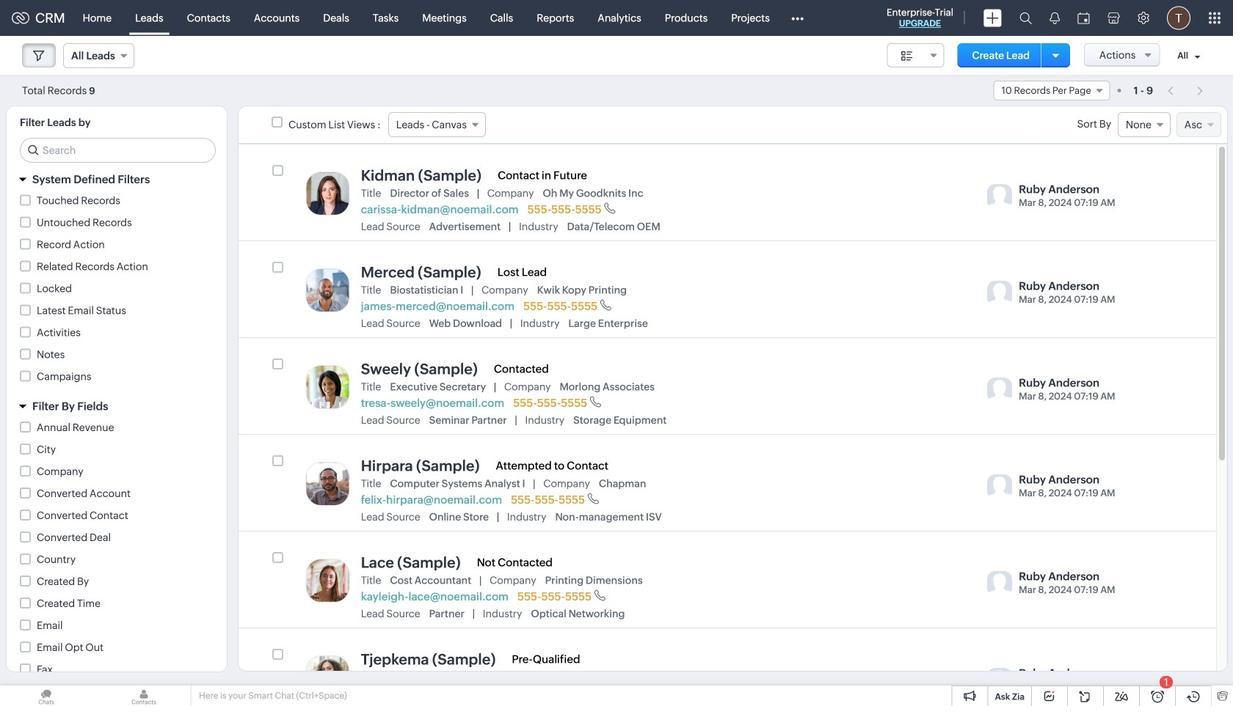 Task type: vqa. For each thing, say whether or not it's contained in the screenshot.
the canvas profile image for 4th canvas image from the bottom of the page
yes



Task type: describe. For each thing, give the bounding box(es) containing it.
create menu element
[[975, 0, 1011, 36]]

create menu image
[[984, 9, 1002, 27]]

Other Modules field
[[782, 6, 813, 30]]

search element
[[1011, 0, 1041, 36]]

none field 'size'
[[887, 43, 944, 68]]

search image
[[1020, 12, 1032, 24]]

canvas image for third canvas profile image from the top
[[987, 378, 1012, 403]]

signals element
[[1041, 0, 1069, 36]]

1 canvas profile image image from the top
[[306, 172, 350, 216]]

canvas image for fifth canvas profile image from the bottom
[[987, 184, 1012, 209]]

5 canvas profile image image from the top
[[306, 559, 350, 603]]



Task type: locate. For each thing, give the bounding box(es) containing it.
canvas image for fourth canvas profile image from the bottom
[[987, 281, 1012, 306]]

1 vertical spatial canvas image
[[987, 281, 1012, 306]]

logo image
[[12, 12, 29, 24]]

2 canvas profile image image from the top
[[306, 269, 350, 313]]

canvas image for 4th canvas profile image from the top
[[987, 475, 1012, 500]]

chats image
[[0, 686, 92, 707]]

1 canvas image from the top
[[987, 378, 1012, 403]]

contacts image
[[98, 686, 190, 707]]

navigation
[[1161, 80, 1211, 101]]

signals image
[[1050, 12, 1060, 24]]

canvas image
[[987, 378, 1012, 403], [987, 475, 1012, 500]]

1 canvas image from the top
[[987, 184, 1012, 209]]

profile image
[[1167, 6, 1191, 30]]

canvas image
[[987, 184, 1012, 209], [987, 281, 1012, 306], [987, 572, 1012, 597]]

0 vertical spatial canvas image
[[987, 378, 1012, 403]]

3 canvas image from the top
[[987, 572, 1012, 597]]

None field
[[63, 43, 134, 68], [887, 43, 944, 68], [994, 81, 1110, 101], [388, 112, 486, 137], [1118, 112, 1171, 137], [1177, 112, 1221, 137], [63, 43, 134, 68], [994, 81, 1110, 101], [388, 112, 486, 137], [1118, 112, 1171, 137], [1177, 112, 1221, 137]]

2 vertical spatial canvas image
[[987, 572, 1012, 597]]

2 canvas image from the top
[[987, 475, 1012, 500]]

profile element
[[1158, 0, 1199, 36]]

1 vertical spatial canvas image
[[987, 475, 1012, 500]]

canvas image for fifth canvas profile image
[[987, 572, 1012, 597]]

calendar image
[[1078, 12, 1090, 24]]

3 canvas profile image image from the top
[[306, 366, 350, 410]]

0 vertical spatial canvas image
[[987, 184, 1012, 209]]

canvas profile image image
[[306, 172, 350, 216], [306, 269, 350, 313], [306, 366, 350, 410], [306, 462, 350, 507], [306, 559, 350, 603]]

4 canvas profile image image from the top
[[306, 462, 350, 507]]

size image
[[901, 49, 913, 62]]

Search text field
[[21, 139, 215, 162]]

2 canvas image from the top
[[987, 281, 1012, 306]]



